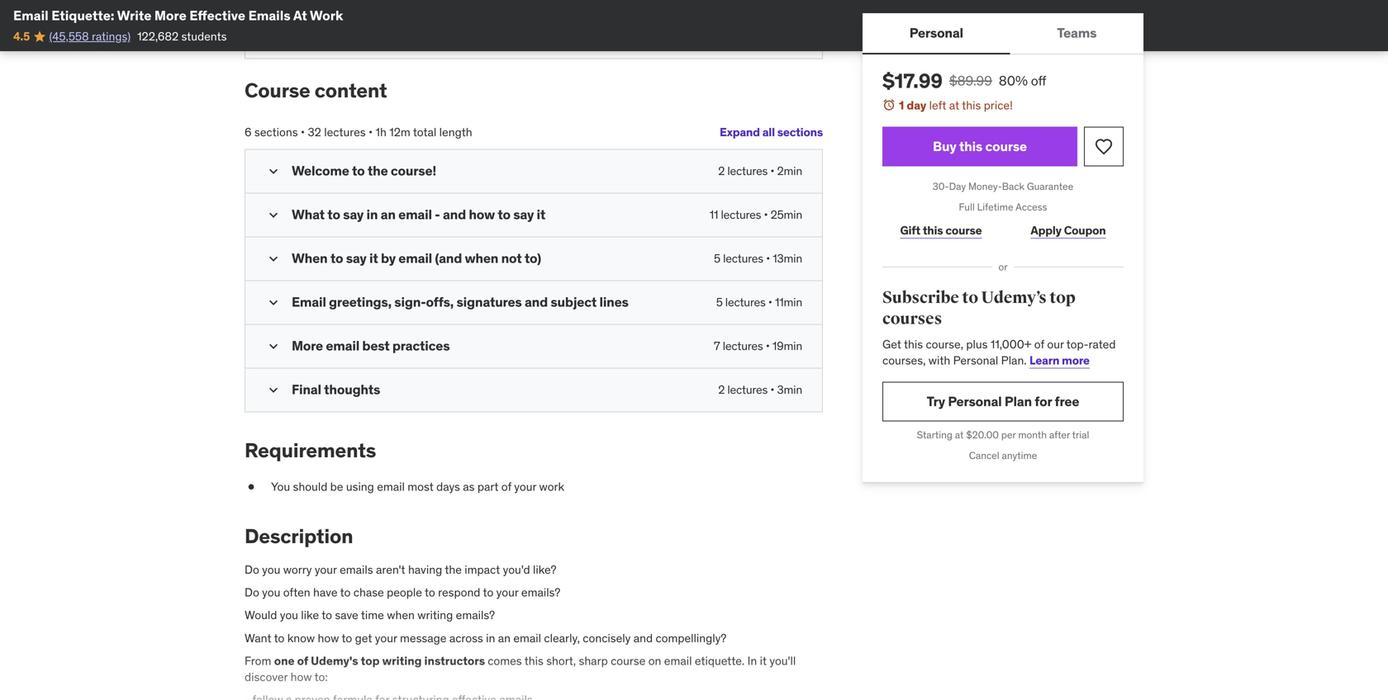 Task type: vqa. For each thing, say whether or not it's contained in the screenshot.


Task type: locate. For each thing, give the bounding box(es) containing it.
of right one
[[297, 654, 308, 669]]

of left our
[[1034, 337, 1044, 352]]

course down full
[[946, 223, 982, 238]]

message
[[400, 631, 447, 646]]

1 small image from the top
[[265, 251, 282, 267]]

1 horizontal spatial email
[[292, 294, 326, 311]]

• left 11min
[[768, 295, 772, 310]]

total
[[413, 125, 437, 140]]

off
[[1031, 72, 1047, 89]]

email
[[398, 206, 432, 223], [399, 250, 432, 267], [326, 337, 359, 354], [377, 480, 405, 495], [664, 654, 692, 669]]

course up back
[[985, 138, 1027, 155]]

lectures for what to say in an email - and how to say it
[[721, 207, 761, 222]]

signatures
[[457, 294, 522, 311]]

save
[[335, 608, 358, 623]]

your right get
[[375, 631, 397, 646]]

personal down plus
[[953, 353, 998, 368]]

personal up $17.99 at the top right of page
[[909, 24, 963, 41]]

0 vertical spatial the
[[368, 162, 388, 179]]

0 vertical spatial more
[[154, 7, 187, 24]]

you left worry
[[262, 563, 280, 578]]

11
[[710, 207, 718, 222]]

at
[[949, 98, 959, 113], [955, 429, 964, 442]]

(and
[[435, 250, 462, 267]]

say left by
[[346, 250, 367, 267]]

personal inside button
[[909, 24, 963, 41]]

in down welcome to the course! at the left top
[[366, 206, 378, 223]]

small image
[[265, 251, 282, 267], [265, 294, 282, 311]]

1 horizontal spatial of
[[501, 480, 511, 495]]

your up often have to
[[315, 563, 337, 578]]

thoughts
[[324, 381, 380, 398]]

expand
[[720, 125, 760, 140]]

80%
[[999, 72, 1028, 89]]

1 horizontal spatial sections
[[777, 125, 823, 140]]

0 vertical spatial small image
[[265, 251, 282, 267]]

$89.99
[[949, 72, 992, 89]]

how up the when
[[469, 206, 495, 223]]

• left 13min
[[766, 251, 770, 266]]

2 horizontal spatial how
[[469, 206, 495, 223]]

final thoughts
[[292, 381, 380, 398]]

length
[[439, 125, 472, 140]]

1 vertical spatial of
[[501, 480, 511, 495]]

apply
[[1031, 223, 1062, 238]]

do left worry
[[245, 563, 259, 578]]

personal inside get this course, plus 11,000+ of our top-rated courses, with personal plan.
[[953, 353, 998, 368]]

this short,
[[524, 654, 576, 669]]

know
[[287, 631, 315, 646]]

email left best
[[326, 337, 359, 354]]

more up '122,682 students'
[[154, 7, 187, 24]]

and left the subject
[[525, 294, 548, 311]]

1 vertical spatial in
[[486, 631, 495, 646]]

course
[[985, 138, 1027, 155], [946, 223, 982, 238], [611, 654, 646, 669]]

to right want
[[274, 631, 285, 646]]

day
[[949, 180, 966, 193]]

the inside do you worry your emails aren't having the impact you'd like? do you often have to chase people to respond to your emails? would you like to save time when writing emails? want to know how to get your message across in an email clearly, concisely and compellingly?
[[445, 563, 462, 578]]

this
[[962, 98, 981, 113], [959, 138, 983, 155], [923, 223, 943, 238], [904, 337, 923, 352]]

how up udemy's
[[318, 631, 339, 646]]

you up would
[[262, 585, 280, 600]]

2 horizontal spatial of
[[1034, 337, 1044, 352]]

0 vertical spatial email
[[13, 7, 48, 24]]

0 vertical spatial do
[[245, 563, 259, 578]]

email right by
[[399, 250, 432, 267]]

buy this course
[[933, 138, 1027, 155]]

0 horizontal spatial email
[[13, 7, 48, 24]]

1 horizontal spatial in
[[486, 631, 495, 646]]

impact
[[465, 563, 500, 578]]

content
[[315, 78, 387, 103]]

email inside comes this short, sharp course on email etiquette. in it you'll discover how to:
[[664, 654, 692, 669]]

0 horizontal spatial in
[[366, 206, 378, 223]]

2 vertical spatial it
[[760, 654, 767, 669]]

1 vertical spatial personal
[[953, 353, 998, 368]]

this right gift
[[923, 223, 943, 238]]

this up courses,
[[904, 337, 923, 352]]

0 vertical spatial of
[[1034, 337, 1044, 352]]

to up "not"
[[498, 206, 511, 223]]

1 vertical spatial course
[[946, 223, 982, 238]]

emails? up across
[[456, 608, 495, 623]]

0 horizontal spatial emails?
[[456, 608, 495, 623]]

what
[[292, 206, 325, 223]]

0 horizontal spatial course
[[611, 654, 646, 669]]

course left "on"
[[611, 654, 646, 669]]

1 horizontal spatial an
[[498, 631, 511, 646]]

1 vertical spatial you
[[262, 585, 280, 600]]

4.5
[[13, 29, 30, 44]]

in
[[366, 206, 378, 223], [486, 631, 495, 646]]

email up 4.5
[[13, 7, 48, 24]]

chase
[[353, 585, 384, 600]]

email left most
[[377, 480, 405, 495]]

0 vertical spatial personal
[[909, 24, 963, 41]]

get
[[355, 631, 372, 646]]

it left by
[[369, 250, 378, 267]]

to
[[352, 162, 365, 179], [327, 206, 340, 223], [498, 206, 511, 223], [330, 250, 343, 267], [962, 288, 978, 308], [425, 585, 435, 600], [483, 585, 494, 600], [322, 608, 332, 623], [274, 631, 285, 646], [342, 631, 352, 646]]

like
[[301, 608, 319, 623]]

gift this course link
[[882, 214, 1000, 247]]

1 vertical spatial small image
[[265, 294, 282, 311]]

and up "on"
[[634, 631, 653, 646]]

at right left
[[949, 98, 959, 113]]

email left -
[[398, 206, 432, 223]]

0 vertical spatial emails?
[[521, 585, 560, 600]]

lectures left the 3min
[[727, 382, 768, 397]]

when
[[465, 250, 498, 267]]

1 horizontal spatial course
[[946, 223, 982, 238]]

• for final thoughts
[[770, 382, 774, 397]]

with
[[929, 353, 950, 368]]

1 vertical spatial the
[[445, 563, 462, 578]]

0 vertical spatial 5
[[714, 251, 720, 266]]

sections right all
[[777, 125, 823, 140]]

1 vertical spatial and
[[525, 294, 548, 311]]

2 do from the top
[[245, 585, 259, 600]]

1 vertical spatial how
[[318, 631, 339, 646]]

courses,
[[882, 353, 926, 368]]

$20.00
[[966, 429, 999, 442]]

an up comes
[[498, 631, 511, 646]]

5 down 11
[[714, 251, 720, 266]]

• left 2min
[[770, 163, 774, 178]]

•
[[301, 125, 305, 140], [369, 125, 373, 140], [770, 163, 774, 178], [764, 207, 768, 222], [766, 251, 770, 266], [768, 295, 772, 310], [766, 339, 770, 353], [770, 382, 774, 397]]

compellingly?
[[656, 631, 726, 646]]

this inside button
[[959, 138, 983, 155]]

0 vertical spatial 2
[[718, 163, 725, 178]]

1 vertical spatial 2
[[718, 382, 725, 397]]

• for more email best practices
[[766, 339, 770, 353]]

0 vertical spatial how
[[469, 206, 495, 223]]

greetings,
[[329, 294, 392, 311]]

learn more link
[[1030, 353, 1090, 368]]

2 vertical spatial how
[[291, 670, 312, 685]]

it up to)
[[537, 206, 545, 223]]

discover
[[245, 670, 288, 685]]

this for gift
[[923, 223, 943, 238]]

1 do from the top
[[245, 563, 259, 578]]

lectures for welcome to the course!
[[727, 163, 768, 178]]

1 vertical spatial 5
[[716, 295, 723, 310]]

2 vertical spatial personal
[[948, 393, 1002, 410]]

2 2 from the top
[[718, 382, 725, 397]]

top down get
[[361, 654, 380, 669]]

0 horizontal spatial and
[[443, 206, 466, 223]]

1 2 from the top
[[718, 163, 725, 178]]

this down $89.99
[[962, 98, 981, 113]]

more
[[1062, 353, 1090, 368]]

it right in
[[760, 654, 767, 669]]

course for gift this course
[[946, 223, 982, 238]]

tab list containing personal
[[863, 13, 1144, 55]]

1 sections from the left
[[777, 125, 823, 140]]

top
[[1050, 288, 1076, 308], [361, 654, 380, 669]]

expand all sections button
[[720, 116, 823, 149]]

access
[[1016, 201, 1047, 213]]

2 horizontal spatial and
[[634, 631, 653, 646]]

tab list
[[863, 13, 1144, 55]]

this right buy
[[959, 138, 983, 155]]

an inside do you worry your emails aren't having the impact you'd like? do you often have to chase people to respond to your emails? would you like to save time when writing emails? want to know how to get your message across in an email clearly, concisely and compellingly?
[[498, 631, 511, 646]]

4 small image from the top
[[265, 382, 282, 398]]

the left course!
[[368, 162, 388, 179]]

to inside subscribe to udemy's top courses
[[962, 288, 978, 308]]

to down having
[[425, 585, 435, 600]]

try personal plan for free link
[[882, 382, 1124, 422]]

0 vertical spatial course
[[985, 138, 1027, 155]]

say for when to say it by email (and when not to)
[[346, 250, 367, 267]]

1 vertical spatial email
[[292, 294, 326, 311]]

to down impact
[[483, 585, 494, 600]]

most
[[408, 480, 434, 495]]

your
[[514, 480, 536, 495], [315, 563, 337, 578], [496, 585, 518, 600], [375, 631, 397, 646]]

lectures right 11
[[721, 207, 761, 222]]

lectures right 7
[[723, 339, 763, 353]]

sections right 6
[[254, 125, 298, 140]]

plan
[[1005, 393, 1032, 410]]

1 vertical spatial do
[[245, 585, 259, 600]]

left
[[929, 98, 946, 113]]

2 vertical spatial and
[[634, 631, 653, 646]]

get
[[882, 337, 901, 352]]

1 vertical spatial at
[[955, 429, 964, 442]]

• left 19min
[[766, 339, 770, 353]]

sections inside "dropdown button"
[[777, 125, 823, 140]]

the up respond
[[445, 563, 462, 578]]

course inside button
[[985, 138, 1027, 155]]

concisely
[[583, 631, 631, 646]]

2 small image from the top
[[265, 294, 282, 311]]

email right "on"
[[664, 654, 692, 669]]

lectures for more email best practices
[[723, 339, 763, 353]]

personal button
[[863, 13, 1010, 53]]

what to say in an email - and how to say it
[[292, 206, 545, 223]]

2 horizontal spatial it
[[760, 654, 767, 669]]

122,682
[[137, 29, 179, 44]]

you'd
[[503, 563, 530, 578]]

2 vertical spatial course
[[611, 654, 646, 669]]

3 small image from the top
[[265, 338, 282, 355]]

best
[[362, 337, 390, 354]]

• left 25min
[[764, 207, 768, 222]]

email for email etiquette: write more effective emails at work
[[13, 7, 48, 24]]

1 vertical spatial emails?
[[456, 608, 495, 623]]

an up by
[[381, 206, 396, 223]]

0 horizontal spatial it
[[369, 250, 378, 267]]

emails? down like? on the left bottom of the page
[[521, 585, 560, 600]]

do up would
[[245, 585, 259, 600]]

say down welcome to the course! at the left top
[[343, 206, 364, 223]]

2 horizontal spatial course
[[985, 138, 1027, 155]]

2 down expand
[[718, 163, 725, 178]]

(45,558 ratings)
[[49, 29, 131, 44]]

say
[[343, 206, 364, 223], [513, 206, 534, 223], [346, 250, 367, 267]]

2 for final thoughts
[[718, 382, 725, 397]]

5 up 7
[[716, 295, 723, 310]]

offs,
[[426, 294, 454, 311]]

personal up $20.00
[[948, 393, 1002, 410]]

2 small image from the top
[[265, 207, 282, 223]]

• left the 3min
[[770, 382, 774, 397]]

alarm image
[[882, 98, 896, 112]]

you left like
[[280, 608, 298, 623]]

7
[[714, 339, 720, 353]]

more up final
[[292, 337, 323, 354]]

0 vertical spatial top
[[1050, 288, 1076, 308]]

and right -
[[443, 206, 466, 223]]

1 horizontal spatial how
[[318, 631, 339, 646]]

lectures left 11min
[[725, 295, 766, 310]]

0 vertical spatial you
[[262, 563, 280, 578]]

of inside get this course, plus 11,000+ of our top-rated courses, with personal plan.
[[1034, 337, 1044, 352]]

the
[[368, 162, 388, 179], [445, 563, 462, 578]]

0 vertical spatial it
[[537, 206, 545, 223]]

of right part
[[501, 480, 511, 495]]

lectures left 13min
[[723, 251, 763, 266]]

at left $20.00
[[955, 429, 964, 442]]

1 horizontal spatial the
[[445, 563, 462, 578]]

email down when
[[292, 294, 326, 311]]

0 horizontal spatial how
[[291, 670, 312, 685]]

lectures down expand
[[727, 163, 768, 178]]

0 horizontal spatial top
[[361, 654, 380, 669]]

emails
[[340, 563, 373, 578]]

to left udemy's
[[962, 288, 978, 308]]

welcome
[[292, 162, 349, 179]]

1 vertical spatial it
[[369, 250, 378, 267]]

after
[[1049, 429, 1070, 442]]

cancel
[[969, 449, 999, 462]]

top up our
[[1050, 288, 1076, 308]]

2 vertical spatial of
[[297, 654, 308, 669]]

1 vertical spatial more
[[292, 337, 323, 354]]

top inside subscribe to udemy's top courses
[[1050, 288, 1076, 308]]

5
[[714, 251, 720, 266], [716, 295, 723, 310]]

in right across
[[486, 631, 495, 646]]

2 down 7
[[718, 382, 725, 397]]

description
[[245, 524, 353, 549]]

from one of udemy's top writing instructors
[[245, 654, 488, 669]]

how left to:
[[291, 670, 312, 685]]

this inside get this course, plus 11,000+ of our top-rated courses, with personal plan.
[[904, 337, 923, 352]]

emails?
[[521, 585, 560, 600], [456, 608, 495, 623]]

to right what on the top left of page
[[327, 206, 340, 223]]

1 small image from the top
[[265, 163, 282, 180]]

0 horizontal spatial sections
[[254, 125, 298, 140]]

1 vertical spatial an
[[498, 631, 511, 646]]

1 horizontal spatial top
[[1050, 288, 1076, 308]]

sign-
[[394, 294, 426, 311]]

0 vertical spatial an
[[381, 206, 396, 223]]

1 horizontal spatial it
[[537, 206, 545, 223]]

5 for email greetings, sign-offs, signatures and subject lines
[[716, 295, 723, 310]]

small image
[[265, 163, 282, 180], [265, 207, 282, 223], [265, 338, 282, 355], [265, 382, 282, 398]]

when
[[292, 250, 328, 267]]



Task type: describe. For each thing, give the bounding box(es) containing it.
coupon
[[1064, 223, 1106, 238]]

not
[[501, 250, 522, 267]]

and inside do you worry your emails aren't having the impact you'd like? do you often have to chase people to respond to your emails? would you like to save time when writing emails? want to know how to get your message across in an email clearly, concisely and compellingly?
[[634, 631, 653, 646]]

6
[[245, 125, 252, 140]]

subject
[[551, 294, 597, 311]]

0 horizontal spatial more
[[154, 7, 187, 24]]

to right like
[[322, 608, 332, 623]]

11min
[[775, 295, 802, 310]]

small image for final
[[265, 382, 282, 398]]

to right when
[[330, 250, 343, 267]]

30-
[[933, 180, 949, 193]]

full
[[959, 201, 975, 213]]

do you worry your emails aren't having the impact you'd like? do you often have to chase people to respond to your emails? would you like to save time when writing emails? want to know how to get your message across in an email clearly, concisely and compellingly?
[[245, 563, 726, 646]]

say up to)
[[513, 206, 534, 223]]

your left work on the bottom of page
[[514, 480, 536, 495]]

1 vertical spatial top
[[361, 654, 380, 669]]

course inside comes this short, sharp course on email etiquette. in it you'll discover how to:
[[611, 654, 646, 669]]

writing
[[382, 654, 422, 669]]

like?
[[533, 563, 556, 578]]

email for what
[[398, 206, 432, 223]]

email etiquette: write more effective emails at work
[[13, 7, 343, 24]]

comes
[[488, 654, 522, 669]]

rated
[[1089, 337, 1116, 352]]

1 day left at this price!
[[899, 98, 1013, 113]]

try personal plan for free
[[927, 393, 1079, 410]]

apply coupon button
[[1013, 214, 1124, 247]]

0 horizontal spatial an
[[381, 206, 396, 223]]

you'll
[[770, 654, 796, 669]]

2 vertical spatial you
[[280, 608, 298, 623]]

lectures for final thoughts
[[727, 382, 768, 397]]

get this course, plus 11,000+ of our top-rated courses, with personal plan.
[[882, 337, 1116, 368]]

2 for welcome to the course!
[[718, 163, 725, 178]]

at inside starting at $20.00 per month after trial cancel anytime
[[955, 429, 964, 442]]

how inside do you worry your emails aren't having the impact you'd like? do you often have to chase people to respond to your emails? would you like to save time when writing emails? want to know how to get your message across in an email clearly, concisely and compellingly?
[[318, 631, 339, 646]]

small image for what
[[265, 207, 282, 223]]

course!
[[391, 162, 436, 179]]

• for email greetings, sign-offs, signatures and subject lines
[[768, 295, 772, 310]]

your down you'd
[[496, 585, 518, 600]]

1 horizontal spatial and
[[525, 294, 548, 311]]

email for when
[[399, 250, 432, 267]]

sharp
[[579, 654, 608, 669]]

lectures for email greetings, sign-offs, signatures and subject lines
[[725, 295, 766, 310]]

• left 1h 12m
[[369, 125, 373, 140]]

udemy's
[[981, 288, 1047, 308]]

students
[[181, 29, 227, 44]]

to left get
[[342, 631, 352, 646]]

teams button
[[1010, 13, 1144, 53]]

emails
[[248, 7, 291, 24]]

email for comes
[[664, 654, 692, 669]]

ratings)
[[92, 29, 131, 44]]

• for what to say in an email - and how to say it
[[764, 207, 768, 222]]

etiquette:
[[51, 7, 114, 24]]

want
[[245, 631, 271, 646]]

learn
[[1030, 353, 1059, 368]]

learn more
[[1030, 353, 1090, 368]]

xsmall image
[[245, 479, 258, 495]]

25min
[[771, 207, 802, 222]]

anytime
[[1002, 449, 1037, 462]]

this for buy
[[959, 138, 983, 155]]

0 vertical spatial at
[[949, 98, 959, 113]]

work
[[539, 480, 564, 495]]

apply coupon
[[1031, 223, 1106, 238]]

2 sections from the left
[[254, 125, 298, 140]]

• for welcome to the course!
[[770, 163, 774, 178]]

0 vertical spatial in
[[366, 206, 378, 223]]

0 vertical spatial and
[[443, 206, 466, 223]]

• for when to say it by email (and when not to)
[[766, 251, 770, 266]]

lectures for when to say it by email (and when not to)
[[723, 251, 763, 266]]

be
[[330, 480, 343, 495]]

work
[[310, 7, 343, 24]]

in inside do you worry your emails aren't having the impact you'd like? do you often have to chase people to respond to your emails? would you like to save time when writing emails? want to know how to get your message across in an email clearly, concisely and compellingly?
[[486, 631, 495, 646]]

lectures right "32"
[[324, 125, 366, 140]]

top-
[[1066, 337, 1089, 352]]

on
[[648, 654, 661, 669]]

1 horizontal spatial more
[[292, 337, 323, 354]]

buy
[[933, 138, 956, 155]]

using
[[346, 480, 374, 495]]

to)
[[525, 250, 541, 267]]

0 horizontal spatial of
[[297, 654, 308, 669]]

instructors
[[424, 654, 485, 669]]

this for get
[[904, 337, 923, 352]]

at
[[293, 7, 307, 24]]

0 horizontal spatial the
[[368, 162, 388, 179]]

teams
[[1057, 24, 1097, 41]]

plus
[[966, 337, 988, 352]]

month
[[1018, 429, 1047, 442]]

5 for when to say it by email (and when not to)
[[714, 251, 720, 266]]

welcome to the course!
[[292, 162, 436, 179]]

or
[[999, 261, 1008, 274]]

small image for welcome
[[265, 163, 282, 180]]

small image for when
[[265, 251, 282, 267]]

one
[[274, 654, 295, 669]]

• left "32"
[[301, 125, 305, 140]]

how inside comes this short, sharp course on email etiquette. in it you'll discover how to:
[[291, 670, 312, 685]]

should
[[293, 480, 327, 495]]

free
[[1055, 393, 1079, 410]]

lines
[[599, 294, 629, 311]]

across
[[449, 631, 483, 646]]

gift
[[900, 223, 920, 238]]

small image for more
[[265, 338, 282, 355]]

email for email greetings, sign-offs, signatures and subject lines
[[292, 294, 326, 311]]

worry
[[283, 563, 312, 578]]

time
[[361, 608, 384, 623]]

$17.99
[[882, 69, 943, 93]]

subscribe to udemy's top courses
[[882, 288, 1076, 329]]

email clearly,
[[513, 631, 580, 646]]

it inside comes this short, sharp course on email etiquette. in it you'll discover how to:
[[760, 654, 767, 669]]

all
[[762, 125, 775, 140]]

nasdaq image
[[259, 14, 354, 45]]

course for buy this course
[[985, 138, 1027, 155]]

1 horizontal spatial emails?
[[521, 585, 560, 600]]

gift this course
[[900, 223, 982, 238]]

to right welcome
[[352, 162, 365, 179]]

effective
[[189, 7, 245, 24]]

comes this short, sharp course on email etiquette. in it you'll discover how to:
[[245, 654, 796, 685]]

people
[[387, 585, 422, 600]]

-
[[435, 206, 440, 223]]

course content
[[245, 78, 387, 103]]

final
[[292, 381, 321, 398]]

30-day money-back guarantee full lifetime access
[[933, 180, 1073, 213]]

6 sections • 32 lectures • 1h 12m total length
[[245, 125, 472, 140]]

by
[[381, 250, 396, 267]]

say for what to say in an email - and how to say it
[[343, 206, 364, 223]]

from
[[245, 654, 271, 669]]

price!
[[984, 98, 1013, 113]]

7 lectures • 19min
[[714, 339, 802, 353]]

per
[[1001, 429, 1016, 442]]

wishlist image
[[1094, 137, 1114, 157]]

email greetings, sign-offs, signatures and subject lines
[[292, 294, 629, 311]]

when writing
[[387, 608, 453, 623]]

for
[[1035, 393, 1052, 410]]

day
[[907, 98, 926, 113]]

small image for email
[[265, 294, 282, 311]]



